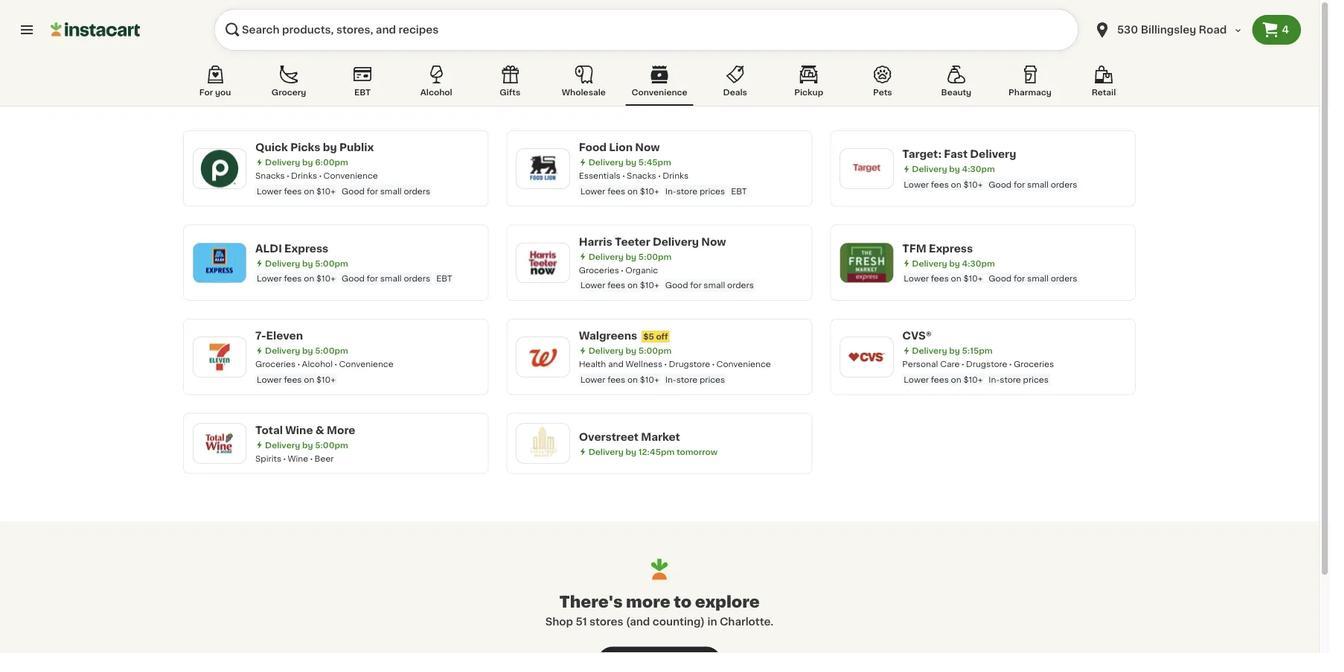 Task type: vqa. For each thing, say whether or not it's contained in the screenshot.
'BY' related to Food
yes



Task type: describe. For each thing, give the bounding box(es) containing it.
6:00pm
[[315, 158, 348, 166]]

quick picks by publix
[[255, 142, 374, 153]]

and
[[608, 360, 624, 368]]

&
[[316, 425, 325, 435]]

convenience inside groceries alcohol convenience lower fees on $10+
[[339, 360, 394, 368]]

harris teeter delivery now
[[579, 236, 726, 247]]

$5
[[644, 333, 654, 341]]

pickup button
[[777, 63, 841, 106]]

stores
[[590, 616, 624, 627]]

alcohol button
[[405, 63, 469, 106]]

4
[[1283, 25, 1290, 35]]

delivery for food lion now
[[589, 158, 624, 166]]

by for food
[[626, 158, 637, 166]]

lower inside health and wellness drugstore convenience lower fees on $10+ in-store prices
[[581, 375, 606, 384]]

beauty button
[[925, 63, 989, 106]]

prices inside health and wellness drugstore convenience lower fees on $10+ in-store prices
[[700, 375, 725, 384]]

there's more to explore shop 51 stores (and counting) in charlotte.
[[546, 594, 774, 627]]

lion
[[609, 142, 633, 153]]

publix
[[339, 142, 374, 153]]

delivery for aldi express
[[265, 259, 300, 267]]

beer
[[315, 454, 334, 462]]

walgreens logo image
[[524, 338, 563, 376]]

shop categories tab list
[[183, 63, 1136, 106]]

5:00pm for aldi express
[[315, 259, 348, 267]]

food lion now logo image
[[524, 149, 563, 188]]

delivery for quick picks by publix
[[265, 158, 300, 166]]

pets button
[[851, 63, 915, 106]]

for you
[[199, 88, 231, 96]]

quick picks by publix logo image
[[200, 149, 239, 188]]

lower inside snacks drinks convenience lower fees on $10+ good for small orders
[[257, 187, 282, 195]]

overstreet market
[[579, 432, 680, 442]]

tomorrow
[[677, 448, 718, 456]]

pharmacy button
[[999, 63, 1063, 106]]

care
[[941, 360, 960, 368]]

gifts
[[500, 88, 521, 96]]

pickup
[[795, 88, 824, 96]]

prices inside personal care drugstore groceries lower fees on $10+ in-store prices
[[1024, 375, 1049, 384]]

target: fast delivery
[[903, 149, 1017, 159]]

5:00pm down $5
[[639, 347, 672, 355]]

for
[[199, 88, 213, 96]]

fees down fast
[[931, 180, 949, 188]]

eleven
[[266, 331, 303, 341]]

tfm
[[903, 243, 927, 254]]

groceries inside personal care drugstore groceries lower fees on $10+ in-store prices
[[1014, 360, 1055, 368]]

7-
[[255, 331, 266, 341]]

you
[[215, 88, 231, 96]]

drugstore inside health and wellness drugstore convenience lower fees on $10+ in-store prices
[[669, 360, 711, 368]]

5:45pm
[[639, 158, 672, 166]]

snacks drinks convenience lower fees on $10+ good for small orders
[[255, 172, 431, 195]]

by for overstreet
[[626, 448, 637, 456]]

retail button
[[1072, 63, 1136, 106]]

by for quick
[[302, 158, 313, 166]]

wine for spirits
[[288, 454, 308, 462]]

wholesale button
[[552, 63, 616, 106]]

by for aldi
[[302, 259, 313, 267]]

fast
[[944, 149, 968, 159]]

target: fast delivery logo image
[[848, 149, 886, 188]]

delivery by 5:00pm for harris teeter delivery now
[[589, 252, 672, 261]]

walgreens $5 off
[[579, 331, 668, 341]]

lower fees on $10+ good for small orders for express
[[904, 274, 1078, 283]]

gifts button
[[478, 63, 542, 106]]

drugstore inside personal care drugstore groceries lower fees on $10+ in-store prices
[[966, 360, 1008, 368]]

there's
[[559, 594, 623, 610]]

overstreet market logo image
[[524, 424, 563, 463]]

good inside groceries organic lower fees on $10+ good for small orders
[[666, 281, 688, 289]]

snacks inside essentials snacks drinks lower fees on $10+ in-store prices ebt
[[627, 172, 657, 180]]

lower inside groceries alcohol convenience lower fees on $10+
[[257, 375, 282, 384]]

personal care drugstore groceries lower fees on $10+ in-store prices
[[903, 360, 1055, 384]]

5:15pm
[[963, 347, 993, 355]]

$10+ inside essentials snacks drinks lower fees on $10+ in-store prices ebt
[[640, 187, 660, 195]]

delivery by 4:30pm for express
[[912, 259, 996, 267]]

530 billingsley road button
[[1094, 9, 1244, 51]]

delivery down walgreens
[[589, 347, 624, 355]]

health and wellness drugstore convenience lower fees on $10+ in-store prices
[[579, 360, 771, 384]]

lower inside groceries organic lower fees on $10+ good for small orders
[[581, 281, 606, 289]]

lower fees on $10+ good for small orders ebt
[[257, 274, 452, 283]]

road
[[1199, 25, 1227, 35]]

(and
[[626, 616, 650, 627]]

by up 6:00pm
[[323, 142, 337, 153]]

essentials
[[579, 172, 621, 180]]

picks
[[291, 142, 321, 153]]

530 billingsley road
[[1118, 25, 1227, 35]]

by for tfm
[[950, 259, 961, 267]]

more
[[327, 425, 356, 435]]

on down the aldi express
[[304, 274, 314, 283]]

delivery by 5:00pm for aldi express
[[265, 259, 348, 267]]

on down tfm express
[[951, 274, 962, 283]]

tfm express logo image
[[848, 243, 886, 282]]

more
[[626, 594, 671, 610]]

spirits wine beer
[[255, 454, 334, 462]]

530
[[1118, 25, 1139, 35]]

lower down target: on the top of page
[[904, 180, 929, 188]]

for you button
[[183, 63, 247, 106]]

tfm express
[[903, 243, 973, 254]]

delivery for target: fast delivery
[[912, 165, 948, 173]]

0 horizontal spatial now
[[635, 142, 660, 153]]

delivery by 5:00pm down the walgreens $5 off at the bottom of page
[[589, 347, 672, 355]]

total wine & more
[[255, 425, 356, 435]]

store inside health and wellness drugstore convenience lower fees on $10+ in-store prices
[[677, 375, 698, 384]]

walgreens
[[579, 331, 638, 341]]

health
[[579, 360, 606, 368]]

cvs®
[[903, 331, 932, 341]]

$10+ inside snacks drinks convenience lower fees on $10+ good for small orders
[[317, 187, 336, 195]]

4:30pm for fast
[[963, 165, 996, 173]]

aldi express logo image
[[200, 243, 239, 282]]

$10+ inside personal care drugstore groceries lower fees on $10+ in-store prices
[[964, 375, 983, 384]]

delivery by 12:45pm tomorrow
[[589, 448, 718, 456]]

spirits
[[255, 454, 282, 462]]

fees inside personal care drugstore groceries lower fees on $10+ in-store prices
[[931, 375, 949, 384]]

by for 7-
[[302, 347, 313, 355]]

market
[[641, 432, 680, 442]]

grocery
[[272, 88, 306, 96]]

deals
[[723, 88, 748, 96]]

shop
[[546, 616, 573, 627]]

harris
[[579, 236, 613, 247]]

total
[[255, 425, 283, 435]]

on inside health and wellness drugstore convenience lower fees on $10+ in-store prices
[[628, 375, 638, 384]]

cvs® logo image
[[848, 338, 886, 376]]

counting)
[[653, 616, 705, 627]]

delivery for total wine & more
[[265, 441, 300, 449]]



Task type: locate. For each thing, give the bounding box(es) containing it.
2 drugstore from the left
[[966, 360, 1008, 368]]

groceries for harris
[[579, 266, 619, 274]]

alcohol down the eleven
[[302, 360, 333, 368]]

in- down "off"
[[666, 375, 677, 384]]

express for aldi express
[[285, 243, 329, 254]]

delivery for 7-eleven
[[265, 347, 300, 355]]

deals button
[[703, 63, 768, 106]]

orders
[[1051, 180, 1078, 188], [404, 187, 431, 195], [404, 274, 431, 283], [1051, 274, 1078, 283], [728, 281, 754, 289]]

$10+ down 5:15pm
[[964, 375, 983, 384]]

5:00pm up groceries alcohol convenience lower fees on $10+
[[315, 347, 348, 355]]

lower fees on $10+ good for small orders down tfm express
[[904, 274, 1078, 283]]

food
[[579, 142, 607, 153]]

good
[[989, 180, 1012, 188], [342, 187, 365, 195], [342, 274, 365, 283], [989, 274, 1012, 283], [666, 281, 688, 289]]

small
[[1028, 180, 1049, 188], [380, 187, 402, 195], [380, 274, 402, 283], [1028, 274, 1049, 283], [704, 281, 726, 289]]

2 snacks from the left
[[627, 172, 657, 180]]

groceries alcohol convenience lower fees on $10+
[[255, 360, 394, 384]]

to
[[674, 594, 692, 610]]

fees down delivery by 6:00pm
[[284, 187, 302, 195]]

delivery down the eleven
[[265, 347, 300, 355]]

$10+ down target: fast delivery
[[964, 180, 983, 188]]

small inside groceries organic lower fees on $10+ good for small orders
[[704, 281, 726, 289]]

fees
[[931, 180, 949, 188], [284, 187, 302, 195], [608, 187, 626, 195], [284, 274, 302, 283], [931, 274, 949, 283], [608, 281, 626, 289], [284, 375, 302, 384], [608, 375, 626, 384], [931, 375, 949, 384]]

4:30pm down tfm express
[[963, 259, 996, 267]]

5:00pm for 7-eleven
[[315, 347, 348, 355]]

on down fast
[[951, 180, 962, 188]]

convenience
[[632, 88, 688, 96], [324, 172, 378, 180], [339, 360, 394, 368], [717, 360, 771, 368]]

1 express from the left
[[285, 243, 329, 254]]

7-eleven logo image
[[200, 338, 239, 376]]

snacks
[[255, 172, 285, 180], [627, 172, 657, 180]]

wine for total
[[285, 425, 313, 435]]

by up groceries alcohol convenience lower fees on $10+
[[302, 347, 313, 355]]

4:30pm for express
[[963, 259, 996, 267]]

drinks inside snacks drinks convenience lower fees on $10+ good for small orders
[[291, 172, 317, 180]]

store inside personal care drugstore groceries lower fees on $10+ in-store prices
[[1000, 375, 1022, 384]]

convenience inside button
[[632, 88, 688, 96]]

0 horizontal spatial groceries
[[255, 360, 296, 368]]

$10+ inside health and wellness drugstore convenience lower fees on $10+ in-store prices
[[640, 375, 660, 384]]

beauty
[[942, 88, 972, 96]]

now
[[635, 142, 660, 153], [702, 236, 726, 247]]

5:00pm up beer
[[315, 441, 348, 449]]

personal
[[903, 360, 939, 368]]

delivery down the overstreet
[[589, 448, 624, 456]]

by down overstreet market
[[626, 448, 637, 456]]

lower inside personal care drugstore groceries lower fees on $10+ in-store prices
[[904, 375, 929, 384]]

explore
[[695, 594, 760, 610]]

2 horizontal spatial groceries
[[1014, 360, 1055, 368]]

delivery up personal
[[912, 347, 948, 355]]

delivery by 5:00pm down teeter
[[589, 252, 672, 261]]

ebt button
[[331, 63, 395, 106]]

fees down tfm express
[[931, 274, 949, 283]]

snacks down quick
[[255, 172, 285, 180]]

1 4:30pm from the top
[[963, 165, 996, 173]]

store
[[677, 187, 698, 195], [677, 375, 698, 384], [1000, 375, 1022, 384]]

by down the walgreens $5 off at the bottom of page
[[626, 347, 637, 355]]

pharmacy
[[1009, 88, 1052, 96]]

delivery down target: on the top of page
[[912, 165, 948, 173]]

5:00pm for harris teeter delivery now
[[639, 252, 672, 261]]

organic
[[626, 266, 658, 274]]

express right tfm
[[929, 243, 973, 254]]

None search field
[[214, 9, 1079, 51]]

$10+ inside groceries alcohol convenience lower fees on $10+
[[317, 375, 336, 384]]

delivery by 5:00pm down the aldi express
[[265, 259, 348, 267]]

fees inside groceries alcohol convenience lower fees on $10+
[[284, 375, 302, 384]]

convenience inside health and wellness drugstore convenience lower fees on $10+ in-store prices
[[717, 360, 771, 368]]

wellness
[[626, 360, 663, 368]]

1 horizontal spatial snacks
[[627, 172, 657, 180]]

1 horizontal spatial ebt
[[437, 274, 452, 283]]

drinks inside essentials snacks drinks lower fees on $10+ in-store prices ebt
[[663, 172, 689, 180]]

lower down aldi
[[257, 274, 282, 283]]

overstreet
[[579, 432, 639, 442]]

lower down personal
[[904, 375, 929, 384]]

5:00pm down the harris teeter delivery now
[[639, 252, 672, 261]]

good inside snacks drinks convenience lower fees on $10+ good for small orders
[[342, 187, 365, 195]]

pets
[[874, 88, 893, 96]]

1 vertical spatial delivery by 4:30pm
[[912, 259, 996, 267]]

groceries for 7-
[[255, 360, 296, 368]]

7-eleven
[[255, 331, 303, 341]]

lower fees on $10+ good for small orders down target: fast delivery
[[904, 180, 1078, 188]]

delivery by 5:15pm
[[912, 347, 993, 355]]

in- inside health and wellness drugstore convenience lower fees on $10+ in-store prices
[[666, 375, 677, 384]]

fees inside essentials snacks drinks lower fees on $10+ in-store prices ebt
[[608, 187, 626, 195]]

in- inside essentials snacks drinks lower fees on $10+ in-store prices ebt
[[666, 187, 677, 195]]

delivery by 5:45pm
[[589, 158, 672, 166]]

in
[[708, 616, 717, 627]]

orders inside snacks drinks convenience lower fees on $10+ good for small orders
[[404, 187, 431, 195]]

1 vertical spatial lower fees on $10+ good for small orders
[[904, 274, 1078, 283]]

express for tfm express
[[929, 243, 973, 254]]

2 drinks from the left
[[663, 172, 689, 180]]

by up care
[[950, 347, 961, 355]]

convenience button
[[626, 63, 694, 106]]

by down tfm express
[[950, 259, 961, 267]]

lower inside essentials snacks drinks lower fees on $10+ in-store prices ebt
[[581, 187, 606, 195]]

$10+ down tfm express
[[964, 274, 983, 283]]

ebt
[[355, 88, 371, 96], [731, 187, 747, 195], [437, 274, 452, 283]]

lower down tfm
[[904, 274, 929, 283]]

harris teeter delivery now logo image
[[524, 243, 563, 282]]

on inside snacks drinks convenience lower fees on $10+ good for small orders
[[304, 187, 314, 195]]

wholesale
[[562, 88, 606, 96]]

delivery up spirits wine beer
[[265, 441, 300, 449]]

1 horizontal spatial express
[[929, 243, 973, 254]]

delivery by 4:30pm down fast
[[912, 165, 996, 173]]

0 vertical spatial alcohol
[[421, 88, 453, 96]]

2 express from the left
[[929, 243, 973, 254]]

by down the aldi express
[[302, 259, 313, 267]]

alcohol left gifts
[[421, 88, 453, 96]]

delivery down tfm express
[[912, 259, 948, 267]]

5:00pm
[[639, 252, 672, 261], [315, 259, 348, 267], [315, 347, 348, 355], [639, 347, 672, 355], [315, 441, 348, 449]]

on inside groceries alcohol convenience lower fees on $10+
[[304, 375, 314, 384]]

0 vertical spatial wine
[[285, 425, 313, 435]]

fees down care
[[931, 375, 949, 384]]

by for target:
[[950, 165, 961, 173]]

billingsley
[[1141, 25, 1197, 35]]

delivery
[[971, 149, 1017, 159], [265, 158, 300, 166], [589, 158, 624, 166], [912, 165, 948, 173], [653, 236, 699, 247], [589, 252, 624, 261], [265, 259, 300, 267], [912, 259, 948, 267], [265, 347, 300, 355], [589, 347, 624, 355], [912, 347, 948, 355], [265, 441, 300, 449], [589, 448, 624, 456]]

drinks down 5:45pm
[[663, 172, 689, 180]]

in- inside personal care drugstore groceries lower fees on $10+ in-store prices
[[989, 375, 1000, 384]]

aldi
[[255, 243, 282, 254]]

delivery by 5:00pm
[[589, 252, 672, 261], [265, 259, 348, 267], [265, 347, 348, 355], [589, 347, 672, 355], [265, 441, 348, 449]]

$10+
[[964, 180, 983, 188], [317, 187, 336, 195], [640, 187, 660, 195], [317, 274, 336, 283], [964, 274, 983, 283], [640, 281, 660, 289], [317, 375, 336, 384], [640, 375, 660, 384], [964, 375, 983, 384]]

fees inside health and wellness drugstore convenience lower fees on $10+ in-store prices
[[608, 375, 626, 384]]

0 horizontal spatial express
[[285, 243, 329, 254]]

12:45pm
[[639, 448, 675, 456]]

delivery by 5:00pm for 7-eleven
[[265, 347, 348, 355]]

2 horizontal spatial ebt
[[731, 187, 747, 195]]

retail
[[1092, 88, 1117, 96]]

by for harris
[[626, 252, 637, 261]]

groceries
[[579, 266, 619, 274], [255, 360, 296, 368], [1014, 360, 1055, 368]]

0 horizontal spatial drinks
[[291, 172, 317, 180]]

delivery for overstreet market
[[589, 448, 624, 456]]

convenience inside snacks drinks convenience lower fees on $10+ good for small orders
[[324, 172, 378, 180]]

delivery by 4:30pm down tfm express
[[912, 259, 996, 267]]

$10+ down 5:45pm
[[640, 187, 660, 195]]

aldi express
[[255, 243, 329, 254]]

fees down the eleven
[[284, 375, 302, 384]]

delivery right fast
[[971, 149, 1017, 159]]

store inside essentials snacks drinks lower fees on $10+ in-store prices ebt
[[677, 187, 698, 195]]

delivery by 5:00pm down the eleven
[[265, 347, 348, 355]]

$10+ down organic
[[640, 281, 660, 289]]

1 vertical spatial 4:30pm
[[963, 259, 996, 267]]

on down delivery by 6:00pm
[[304, 187, 314, 195]]

on inside groceries organic lower fees on $10+ good for small orders
[[628, 281, 638, 289]]

fees down and
[[608, 375, 626, 384]]

1 delivery by 4:30pm from the top
[[912, 165, 996, 173]]

4 button
[[1253, 15, 1302, 45]]

orders inside groceries organic lower fees on $10+ good for small orders
[[728, 281, 754, 289]]

1 horizontal spatial alcohol
[[421, 88, 453, 96]]

delivery up groceries organic lower fees on $10+ good for small orders
[[653, 236, 699, 247]]

off
[[656, 333, 668, 341]]

ebt inside essentials snacks drinks lower fees on $10+ in-store prices ebt
[[731, 187, 747, 195]]

by down total wine & more
[[302, 441, 313, 449]]

lower down quick
[[257, 187, 282, 195]]

wine
[[285, 425, 313, 435], [288, 454, 308, 462]]

0 horizontal spatial drugstore
[[669, 360, 711, 368]]

in- down 5:45pm
[[666, 187, 677, 195]]

delivery by 5:00pm for total wine & more
[[265, 441, 348, 449]]

0 vertical spatial delivery by 4:30pm
[[912, 165, 996, 173]]

$10+ down 6:00pm
[[317, 187, 336, 195]]

on down delivery by 5:45pm
[[628, 187, 638, 195]]

charlotte.
[[720, 616, 774, 627]]

essentials snacks drinks lower fees on $10+ in-store prices ebt
[[579, 172, 747, 195]]

$10+ up &
[[317, 375, 336, 384]]

delivery by 4:30pm
[[912, 165, 996, 173], [912, 259, 996, 267]]

2 lower fees on $10+ good for small orders from the top
[[904, 274, 1078, 283]]

1 horizontal spatial now
[[702, 236, 726, 247]]

teeter
[[615, 236, 651, 247]]

1 vertical spatial ebt
[[731, 187, 747, 195]]

drinks
[[291, 172, 317, 180], [663, 172, 689, 180]]

ebt inside button
[[355, 88, 371, 96]]

1 horizontal spatial groceries
[[579, 266, 619, 274]]

fees inside groceries organic lower fees on $10+ good for small orders
[[608, 281, 626, 289]]

express right aldi
[[285, 243, 329, 254]]

wine left beer
[[288, 454, 308, 462]]

delivery by 6:00pm
[[265, 158, 348, 166]]

0 vertical spatial now
[[635, 142, 660, 153]]

target:
[[903, 149, 942, 159]]

for
[[1014, 180, 1026, 188], [367, 187, 378, 195], [367, 274, 378, 283], [1014, 274, 1026, 283], [691, 281, 702, 289]]

on up total wine & more
[[304, 375, 314, 384]]

by down teeter
[[626, 252, 637, 261]]

in-
[[666, 187, 677, 195], [666, 375, 677, 384], [989, 375, 1000, 384]]

delivery for tfm express
[[912, 259, 948, 267]]

1 drinks from the left
[[291, 172, 317, 180]]

drugstore down 5:15pm
[[966, 360, 1008, 368]]

wine left &
[[285, 425, 313, 435]]

2 delivery by 4:30pm from the top
[[912, 259, 996, 267]]

drugstore
[[669, 360, 711, 368], [966, 360, 1008, 368]]

delivery down harris
[[589, 252, 624, 261]]

Search field
[[214, 9, 1079, 51]]

0 vertical spatial ebt
[[355, 88, 371, 96]]

1 vertical spatial alcohol
[[302, 360, 333, 368]]

delivery down quick
[[265, 158, 300, 166]]

by down fast
[[950, 165, 961, 173]]

fees down the aldi express
[[284, 274, 302, 283]]

lower down 'essentials'
[[581, 187, 606, 195]]

total wine & more logo image
[[200, 424, 239, 463]]

2 vertical spatial ebt
[[437, 274, 452, 283]]

groceries inside groceries alcohol convenience lower fees on $10+
[[255, 360, 296, 368]]

lower fees on $10+ good for small orders
[[904, 180, 1078, 188], [904, 274, 1078, 283]]

on down organic
[[628, 281, 638, 289]]

drinks down delivery by 6:00pm
[[291, 172, 317, 180]]

delivery for harris teeter delivery now
[[589, 252, 624, 261]]

prices inside essentials snacks drinks lower fees on $10+ in-store prices ebt
[[700, 187, 725, 195]]

51
[[576, 616, 587, 627]]

$10+ down "wellness"
[[640, 375, 660, 384]]

0 horizontal spatial alcohol
[[302, 360, 333, 368]]

lower down harris
[[581, 281, 606, 289]]

5:00pm for total wine & more
[[315, 441, 348, 449]]

0 horizontal spatial snacks
[[255, 172, 285, 180]]

4:30pm down target: fast delivery
[[963, 165, 996, 173]]

1 horizontal spatial drinks
[[663, 172, 689, 180]]

delivery by 4:30pm for fast
[[912, 165, 996, 173]]

small inside snacks drinks convenience lower fees on $10+ good for small orders
[[380, 187, 402, 195]]

1 horizontal spatial drugstore
[[966, 360, 1008, 368]]

snacks inside snacks drinks convenience lower fees on $10+ good for small orders
[[255, 172, 285, 180]]

delivery down the aldi express
[[265, 259, 300, 267]]

1 lower fees on $10+ good for small orders from the top
[[904, 180, 1078, 188]]

snacks down delivery by 5:45pm
[[627, 172, 657, 180]]

on inside personal care drugstore groceries lower fees on $10+ in-store prices
[[951, 375, 962, 384]]

for inside snacks drinks convenience lower fees on $10+ good for small orders
[[367, 187, 378, 195]]

4:30pm
[[963, 165, 996, 173], [963, 259, 996, 267]]

fees down teeter
[[608, 281, 626, 289]]

instacart image
[[51, 21, 140, 39]]

grocery button
[[257, 63, 321, 106]]

by down lion
[[626, 158, 637, 166]]

1 snacks from the left
[[255, 172, 285, 180]]

groceries inside groceries organic lower fees on $10+ good for small orders
[[579, 266, 619, 274]]

alcohol inside groceries alcohol convenience lower fees on $10+
[[302, 360, 333, 368]]

530 billingsley road button
[[1085, 9, 1253, 51]]

0 horizontal spatial ebt
[[355, 88, 371, 96]]

2 4:30pm from the top
[[963, 259, 996, 267]]

delivery up 'essentials'
[[589, 158, 624, 166]]

food lion now
[[579, 142, 660, 153]]

fees inside snacks drinks convenience lower fees on $10+ good for small orders
[[284, 187, 302, 195]]

$10+ down the aldi express
[[317, 274, 336, 283]]

by
[[323, 142, 337, 153], [302, 158, 313, 166], [626, 158, 637, 166], [950, 165, 961, 173], [626, 252, 637, 261], [302, 259, 313, 267], [950, 259, 961, 267], [302, 347, 313, 355], [626, 347, 637, 355], [950, 347, 961, 355], [302, 441, 313, 449], [626, 448, 637, 456]]

lower down 7-
[[257, 375, 282, 384]]

on down care
[[951, 375, 962, 384]]

0 vertical spatial lower fees on $10+ good for small orders
[[904, 180, 1078, 188]]

on inside essentials snacks drinks lower fees on $10+ in-store prices ebt
[[628, 187, 638, 195]]

for inside groceries organic lower fees on $10+ good for small orders
[[691, 281, 702, 289]]

alcohol inside button
[[421, 88, 453, 96]]

now up groceries organic lower fees on $10+ good for small orders
[[702, 236, 726, 247]]

by for total
[[302, 441, 313, 449]]

1 drugstore from the left
[[669, 360, 711, 368]]

in- down 5:15pm
[[989, 375, 1000, 384]]

lower down health
[[581, 375, 606, 384]]

$10+ inside groceries organic lower fees on $10+ good for small orders
[[640, 281, 660, 289]]

5:00pm up lower fees on $10+ good for small orders ebt
[[315, 259, 348, 267]]

fees down 'essentials'
[[608, 187, 626, 195]]

1 vertical spatial now
[[702, 236, 726, 247]]

drugstore right "wellness"
[[669, 360, 711, 368]]

lower fees on $10+ good for small orders for fast
[[904, 180, 1078, 188]]

1 vertical spatial wine
[[288, 454, 308, 462]]

on down "wellness"
[[628, 375, 638, 384]]

delivery for cvs®
[[912, 347, 948, 355]]

groceries organic lower fees on $10+ good for small orders
[[579, 266, 754, 289]]

prices
[[700, 187, 725, 195], [700, 375, 725, 384], [1024, 375, 1049, 384]]

by down 'picks'
[[302, 158, 313, 166]]

delivery by 5:00pm down total wine & more
[[265, 441, 348, 449]]

now up 5:45pm
[[635, 142, 660, 153]]

quick
[[255, 142, 288, 153]]

0 vertical spatial 4:30pm
[[963, 165, 996, 173]]



